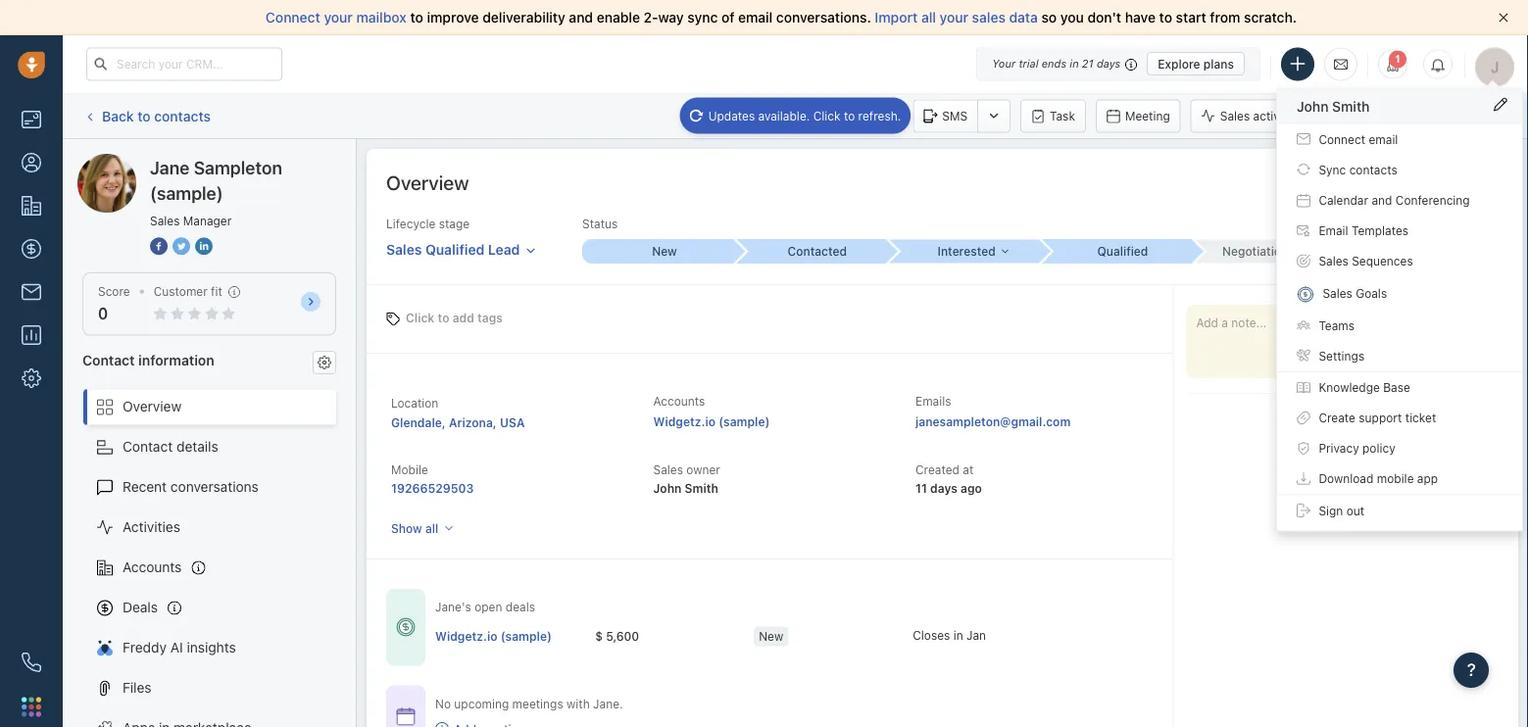 Task type: describe. For each thing, give the bounding box(es) containing it.
(sample) inside jane sampleton (sample)
[[150, 182, 223, 203]]

jane sampleton (sample) up manager
[[150, 157, 282, 203]]

to right "mailbox"
[[410, 9, 423, 25]]

contact details
[[123, 439, 218, 455]]

0 horizontal spatial widgetz.io (sample) link
[[435, 628, 552, 645]]

/
[[1292, 245, 1295, 258]]

sync
[[688, 9, 718, 25]]

1 horizontal spatial click
[[813, 109, 841, 123]]

deal
[[1397, 109, 1421, 123]]

lifecycle
[[386, 217, 436, 231]]

1 vertical spatial container_wx8msf4aqz5i3rn1 image
[[435, 723, 449, 727]]

deliverability
[[483, 9, 565, 25]]

sign
[[1319, 504, 1344, 518]]

settings
[[1319, 349, 1365, 363]]

2-
[[644, 9, 658, 25]]

show all
[[391, 522, 438, 535]]

score
[[98, 285, 130, 299]]

new inside row
[[759, 630, 784, 643]]

updates available. click to refresh. link
[[680, 98, 911, 134]]

contacted
[[788, 245, 847, 258]]

mobile 19266529503
[[391, 463, 474, 495]]

knowledge
[[1319, 381, 1380, 394]]

0
[[98, 305, 108, 323]]

container_wx8msf4aqz5i3rn1 image
[[396, 707, 416, 727]]

negotiation / lost link
[[1194, 240, 1346, 263]]

contact for contact information
[[82, 352, 135, 368]]

sign out link
[[1278, 495, 1523, 526]]

manager
[[183, 214, 232, 227]]

privacy
[[1319, 442, 1360, 455]]

plans
[[1204, 57, 1234, 71]]

conferencing
[[1396, 193, 1470, 207]]

1
[[1395, 53, 1401, 65]]

to left refresh.
[[844, 109, 855, 123]]

privacy policy
[[1319, 442, 1396, 455]]

contact information
[[82, 352, 214, 368]]

calendar and conferencing link
[[1278, 185, 1523, 216]]

location glendale, arizona, usa
[[391, 396, 525, 429]]

upcoming
[[454, 697, 509, 711]]

facebook circled image
[[150, 235, 168, 256]]

sampleton down back to contacts
[[151, 153, 218, 170]]

sales sequences link
[[1278, 246, 1523, 277]]

sales sequences
[[1319, 254, 1414, 268]]

stage
[[439, 217, 470, 231]]

widgetz.io (sample)
[[435, 630, 552, 643]]

Search your CRM... text field
[[86, 48, 282, 81]]

your
[[992, 57, 1016, 70]]

meeting button
[[1096, 100, 1181, 133]]

ticket
[[1406, 411, 1437, 425]]

email image
[[1334, 56, 1348, 72]]

accounts for accounts widgetz.io (sample)
[[653, 395, 705, 408]]

customize overview
[[1377, 176, 1488, 189]]

data
[[1009, 9, 1038, 25]]

jane sampleton (sample) up "sales manager"
[[117, 153, 278, 170]]

jane's open deals
[[435, 601, 535, 614]]

(sample) inside 'link'
[[501, 630, 552, 643]]

0 horizontal spatial contacts
[[154, 108, 211, 124]]

0 vertical spatial all
[[922, 9, 936, 25]]

svg image for calendar and conferencing
[[1297, 193, 1311, 207]]

sequences
[[1352, 254, 1414, 268]]

0 horizontal spatial jane
[[117, 153, 147, 170]]

1 horizontal spatial jane
[[150, 157, 190, 178]]

11
[[916, 482, 927, 495]]

phone image
[[22, 653, 41, 673]]

ago
[[961, 482, 982, 495]]

start
[[1176, 9, 1207, 25]]

contact for contact details
[[123, 439, 173, 455]]

base
[[1384, 381, 1411, 394]]

no upcoming meetings with jane.
[[435, 697, 623, 711]]

tags
[[478, 311, 503, 325]]

deals
[[123, 600, 158, 616]]

john inside "sales owner john smith"
[[653, 482, 682, 495]]

janesampleton@gmail.com link
[[916, 412, 1071, 432]]

twitter circled image
[[173, 235, 190, 256]]

app
[[1418, 472, 1438, 486]]

(sample) inside accounts widgetz.io (sample)
[[719, 415, 770, 429]]

download mobile app link
[[1278, 464, 1523, 494]]

click to add tags
[[406, 311, 503, 325]]

sales qualified lead
[[386, 241, 520, 258]]

out
[[1347, 504, 1365, 518]]

sales for sales qualified lead
[[386, 241, 422, 258]]

1 horizontal spatial widgetz.io (sample) link
[[653, 415, 770, 429]]

scratch.
[[1244, 9, 1297, 25]]

activities
[[123, 519, 180, 535]]

recent
[[123, 479, 167, 495]]

19266529503 link
[[391, 482, 474, 495]]

arizona,
[[449, 416, 497, 429]]

1 horizontal spatial qualified
[[1098, 245, 1148, 258]]

freshworks switcher image
[[22, 697, 41, 717]]

owner
[[687, 463, 721, 477]]

sign out
[[1319, 504, 1365, 518]]

call link
[[810, 100, 870, 133]]

lead
[[488, 241, 520, 258]]

sampleton up manager
[[194, 157, 282, 178]]

0 vertical spatial overview
[[386, 171, 469, 194]]

accounts for accounts
[[123, 559, 182, 576]]

svg image for knowledge base
[[1297, 381, 1311, 394]]

available.
[[758, 109, 810, 123]]

row containing closes in jan
[[435, 617, 1072, 658]]

0 button
[[98, 305, 108, 323]]

$ 5,600
[[595, 630, 639, 643]]

0 horizontal spatial overview
[[123, 399, 182, 415]]

sales goals
[[1323, 287, 1388, 301]]

call button
[[810, 100, 870, 133]]

email for email
[[760, 109, 789, 123]]

0 horizontal spatial qualified
[[425, 241, 485, 258]]

0 horizontal spatial email
[[738, 9, 773, 25]]

don't
[[1088, 9, 1122, 25]]

you
[[1061, 9, 1084, 25]]

$
[[595, 630, 603, 643]]

1 vertical spatial all
[[425, 522, 438, 535]]

calendar
[[1319, 193, 1369, 207]]

in inside row
[[954, 629, 963, 643]]

widgetz.io inside accounts widgetz.io (sample)
[[653, 415, 716, 429]]

add deal
[[1372, 109, 1421, 123]]

svg image for sync contacts
[[1297, 163, 1311, 177]]

call
[[839, 109, 860, 123]]

details
[[177, 439, 218, 455]]

email inside the john smith menu
[[1369, 132, 1399, 146]]

connect email
[[1319, 132, 1399, 146]]

interested button
[[888, 240, 1041, 263]]

phone element
[[12, 643, 51, 682]]

shade default image
[[1494, 98, 1508, 111]]

1 horizontal spatial in
[[1070, 57, 1079, 70]]

email templates link
[[1278, 216, 1523, 246]]

ai
[[170, 640, 183, 656]]

accounts widgetz.io (sample)
[[653, 395, 770, 429]]



Task type: vqa. For each thing, say whether or not it's contained in the screenshot.


Task type: locate. For each thing, give the bounding box(es) containing it.
svg image left sync at right
[[1297, 163, 1311, 177]]

svg image inside sync contacts link
[[1297, 163, 1311, 177]]

svg image
[[1297, 163, 1311, 177], [1297, 193, 1311, 207], [1297, 254, 1311, 268], [1297, 349, 1311, 363], [1297, 472, 1311, 486]]

1 horizontal spatial john
[[1297, 98, 1329, 114]]

overview
[[1439, 176, 1488, 189]]

from
[[1210, 9, 1241, 25]]

score 0
[[98, 285, 130, 323]]

svg image inside connect email link
[[1297, 132, 1311, 146]]

sales up facebook circled icon
[[150, 214, 180, 227]]

email down add at the top
[[1369, 132, 1399, 146]]

1 vertical spatial smith
[[685, 482, 719, 495]]

1 horizontal spatial overview
[[386, 171, 469, 194]]

1 vertical spatial contacts
[[1350, 163, 1398, 177]]

1 vertical spatial widgetz.io
[[435, 630, 498, 643]]

5 svg image from the top
[[1297, 472, 1311, 486]]

sales up teams
[[1323, 287, 1353, 301]]

0 vertical spatial new
[[652, 245, 677, 258]]

svg image left privacy at the bottom of page
[[1297, 442, 1311, 455]]

0 horizontal spatial smith
[[685, 482, 719, 495]]

(sample) down deals
[[501, 630, 552, 643]]

enable
[[597, 9, 640, 25]]

sales left the owner
[[653, 463, 683, 477]]

overview up lifecycle stage
[[386, 171, 469, 194]]

svg image down lost
[[1297, 286, 1315, 303]]

svg image up lost
[[1297, 224, 1311, 238]]

your left sales
[[940, 9, 969, 25]]

svg image inside 'privacy policy' link
[[1297, 442, 1311, 455]]

knowledge base link
[[1278, 372, 1523, 403]]

svg image for settings
[[1297, 349, 1311, 363]]

and left enable
[[569, 9, 593, 25]]

download
[[1319, 472, 1374, 486]]

create
[[1319, 411, 1356, 425]]

accounts up the owner
[[653, 395, 705, 408]]

0 horizontal spatial click
[[406, 311, 435, 325]]

widgetz.io up the owner
[[653, 415, 716, 429]]

5 svg image from the top
[[1297, 381, 1311, 394]]

information
[[138, 352, 214, 368]]

customer fit
[[154, 285, 222, 299]]

sales inside "sales owner john smith"
[[653, 463, 683, 477]]

container_wx8msf4aqz5i3rn1 image
[[396, 618, 416, 637], [435, 723, 449, 727]]

4 svg image from the top
[[1297, 319, 1311, 332]]

connect left "mailbox"
[[266, 9, 320, 25]]

svg image for sign out
[[1297, 504, 1311, 518]]

accounts down activities
[[123, 559, 182, 576]]

close image
[[1499, 13, 1509, 23]]

sales for sales goals
[[1323, 287, 1353, 301]]

email inside the john smith menu
[[1319, 224, 1349, 238]]

teams
[[1319, 319, 1355, 332]]

mailbox
[[356, 9, 407, 25]]

1 vertical spatial email
[[1369, 132, 1399, 146]]

svg image left the download
[[1297, 472, 1311, 486]]

0 horizontal spatial new
[[652, 245, 677, 258]]

0 vertical spatial widgetz.io
[[653, 415, 716, 429]]

svg image left teams
[[1297, 319, 1311, 332]]

john inside menu
[[1297, 98, 1329, 114]]

0 horizontal spatial all
[[425, 522, 438, 535]]

row
[[435, 617, 1072, 658]]

svg image for email templates
[[1297, 224, 1311, 238]]

svg image for sales sequences
[[1297, 254, 1311, 268]]

1 vertical spatial click
[[406, 311, 435, 325]]

email
[[738, 9, 773, 25], [1369, 132, 1399, 146]]

0 vertical spatial email
[[760, 109, 789, 123]]

0 vertical spatial days
[[1097, 57, 1121, 70]]

trial
[[1019, 57, 1039, 70]]

(sample) up the owner
[[719, 415, 770, 429]]

0 horizontal spatial email
[[760, 109, 789, 123]]

jane down back to contacts
[[150, 157, 190, 178]]

0 vertical spatial in
[[1070, 57, 1079, 70]]

task button
[[1021, 100, 1086, 133]]

container_wx8msf4aqz5i3rn1 image left widgetz.io (sample)
[[396, 618, 416, 637]]

3 svg image from the top
[[1297, 254, 1311, 268]]

svg image right /
[[1297, 254, 1311, 268]]

4 svg image from the top
[[1297, 349, 1311, 363]]

1 your from the left
[[324, 9, 353, 25]]

explore
[[1158, 57, 1201, 71]]

sales down lifecycle
[[386, 241, 422, 258]]

svg image inside the settings link
[[1297, 349, 1311, 363]]

svg image down activities
[[1297, 132, 1311, 146]]

widgetz.io (sample) link up the owner
[[653, 415, 770, 429]]

qualified
[[425, 241, 485, 258], [1098, 245, 1148, 258]]

in left jan
[[954, 629, 963, 643]]

sales owner john smith
[[653, 463, 721, 495]]

1 horizontal spatial connect
[[1319, 132, 1366, 146]]

1 vertical spatial and
[[1372, 193, 1393, 207]]

1 vertical spatial accounts
[[123, 559, 182, 576]]

svg image left settings on the top right of the page
[[1297, 349, 1311, 363]]

contacts down connect email
[[1350, 163, 1398, 177]]

1 horizontal spatial widgetz.io
[[653, 415, 716, 429]]

sms button
[[913, 100, 978, 133]]

days
[[1097, 57, 1121, 70], [930, 482, 958, 495]]

policy
[[1363, 442, 1396, 455]]

days down created
[[930, 482, 958, 495]]

3 svg image from the top
[[1297, 286, 1315, 303]]

0 horizontal spatial connect
[[266, 9, 320, 25]]

sync contacts
[[1319, 163, 1398, 177]]

sales for sales manager
[[150, 214, 180, 227]]

0 vertical spatial click
[[813, 109, 841, 123]]

1 horizontal spatial all
[[922, 9, 936, 25]]

1 horizontal spatial smith
[[1333, 98, 1370, 114]]

svg image for privacy policy
[[1297, 442, 1311, 455]]

back
[[102, 108, 134, 124]]

email for email templates
[[1319, 224, 1349, 238]]

1 svg image from the top
[[1297, 132, 1311, 146]]

svg image inside sign out link
[[1297, 504, 1311, 518]]

way
[[658, 9, 684, 25]]

of
[[722, 9, 735, 25]]

svg image inside download mobile app link
[[1297, 472, 1311, 486]]

widgetz.io (sample) link down open
[[435, 628, 552, 645]]

0 vertical spatial and
[[569, 9, 593, 25]]

connect for connect email
[[1319, 132, 1366, 146]]

with
[[567, 697, 590, 711]]

at
[[963, 463, 974, 477]]

interested link
[[888, 240, 1041, 263]]

svg image inside sales goals link
[[1297, 286, 1315, 303]]

mobile
[[391, 463, 428, 477]]

sales activities button
[[1191, 100, 1342, 133], [1191, 100, 1333, 133]]

1 vertical spatial in
[[954, 629, 963, 643]]

contact down 0 on the left
[[82, 352, 135, 368]]

john up connect email
[[1297, 98, 1329, 114]]

svg image inside knowledge base link
[[1297, 381, 1311, 394]]

connect inside the john smith menu
[[1319, 132, 1366, 146]]

jan
[[967, 629, 986, 643]]

1 vertical spatial new
[[759, 630, 784, 643]]

updates available. click to refresh.
[[709, 109, 901, 123]]

download mobile app
[[1319, 472, 1438, 486]]

show
[[391, 522, 422, 535]]

interested
[[938, 245, 996, 258]]

1 link
[[1379, 50, 1408, 79]]

1 vertical spatial overview
[[123, 399, 182, 415]]

0 vertical spatial smith
[[1333, 98, 1370, 114]]

0 horizontal spatial john
[[653, 482, 682, 495]]

janesampleton@gmail.com
[[916, 415, 1071, 429]]

freddy ai insights
[[123, 640, 236, 656]]

closes
[[913, 629, 950, 643]]

glendale,
[[391, 416, 446, 429]]

days right the 21
[[1097, 57, 1121, 70]]

1 horizontal spatial email
[[1319, 224, 1349, 238]]

contacts down the search your crm... text box
[[154, 108, 211, 124]]

sales manager
[[150, 214, 232, 227]]

2 svg image from the top
[[1297, 224, 1311, 238]]

smith inside menu
[[1333, 98, 1370, 114]]

1 vertical spatial widgetz.io (sample) link
[[435, 628, 552, 645]]

svg image
[[1297, 132, 1311, 146], [1297, 224, 1311, 238], [1297, 286, 1315, 303], [1297, 319, 1311, 332], [1297, 381, 1311, 394], [1297, 411, 1311, 425], [1297, 442, 1311, 455], [1297, 504, 1311, 518]]

jane.
[[593, 697, 623, 711]]

linkedin circled image
[[195, 235, 213, 256]]

1 vertical spatial contact
[[123, 439, 173, 455]]

contact up recent
[[123, 439, 173, 455]]

qualified link
[[1041, 239, 1194, 264]]

0 horizontal spatial in
[[954, 629, 963, 643]]

sales qualified lead link
[[386, 233, 537, 260]]

1 horizontal spatial contacts
[[1350, 163, 1398, 177]]

mng settings image
[[318, 356, 331, 369]]

created at 11 days ago
[[916, 463, 982, 495]]

customer
[[154, 285, 208, 299]]

0 horizontal spatial days
[[930, 482, 958, 495]]

2 your from the left
[[940, 9, 969, 25]]

0 vertical spatial john
[[1297, 98, 1329, 114]]

goals
[[1356, 287, 1388, 301]]

email up lost
[[1319, 224, 1349, 238]]

improve
[[427, 9, 479, 25]]

0 vertical spatial container_wx8msf4aqz5i3rn1 image
[[396, 618, 416, 637]]

0 vertical spatial contacts
[[154, 108, 211, 124]]

negotiation
[[1223, 245, 1289, 258]]

svg image inside create support ticket link
[[1297, 411, 1311, 425]]

0 vertical spatial connect
[[266, 9, 320, 25]]

negotiation / lost
[[1223, 245, 1323, 258]]

email inside "button"
[[760, 109, 789, 123]]

0 horizontal spatial container_wx8msf4aqz5i3rn1 image
[[396, 618, 416, 637]]

svg image for connect email
[[1297, 132, 1311, 146]]

0 horizontal spatial accounts
[[123, 559, 182, 576]]

your left "mailbox"
[[324, 9, 353, 25]]

sales
[[972, 9, 1006, 25]]

0 vertical spatial widgetz.io (sample) link
[[653, 415, 770, 429]]

svg image left the knowledge
[[1297, 381, 1311, 394]]

jane sampleton (sample)
[[117, 153, 278, 170], [150, 157, 282, 203]]

1 vertical spatial john
[[653, 482, 682, 495]]

sales up sales goals
[[1319, 254, 1349, 268]]

smith
[[1333, 98, 1370, 114], [685, 482, 719, 495]]

ends
[[1042, 57, 1067, 70]]

jane's
[[435, 601, 471, 614]]

email right of
[[738, 9, 773, 25]]

svg image inside sales sequences link
[[1297, 254, 1311, 268]]

customize
[[1377, 176, 1436, 189]]

add deal button
[[1342, 100, 1430, 133]]

recent conversations
[[123, 479, 259, 495]]

1 horizontal spatial days
[[1097, 57, 1121, 70]]

meetings
[[512, 697, 563, 711]]

contacts inside the john smith menu
[[1350, 163, 1398, 177]]

smith down the owner
[[685, 482, 719, 495]]

0 horizontal spatial your
[[324, 9, 353, 25]]

negotiation / lost button
[[1194, 240, 1346, 263]]

svg image for create support ticket
[[1297, 411, 1311, 425]]

(sample) up "sales manager"
[[150, 182, 223, 203]]

svg image left calendar
[[1297, 193, 1311, 207]]

6 svg image from the top
[[1297, 411, 1311, 425]]

freddy
[[123, 640, 167, 656]]

sales for sales activities
[[1220, 109, 1250, 123]]

jane down back
[[117, 153, 147, 170]]

mobile
[[1377, 472, 1414, 486]]

accounts inside accounts widgetz.io (sample)
[[653, 395, 705, 408]]

sms
[[943, 109, 968, 123]]

1 horizontal spatial accounts
[[653, 395, 705, 408]]

updates
[[709, 109, 755, 123]]

and down customize
[[1372, 193, 1393, 207]]

widgetz.io down jane's
[[435, 630, 498, 643]]

0 horizontal spatial and
[[569, 9, 593, 25]]

0 vertical spatial contact
[[82, 352, 135, 368]]

1 vertical spatial email
[[1319, 224, 1349, 238]]

7 svg image from the top
[[1297, 442, 1311, 455]]

0 horizontal spatial widgetz.io
[[435, 630, 498, 643]]

new
[[652, 245, 677, 258], [759, 630, 784, 643]]

svg image inside calendar and conferencing link
[[1297, 193, 1311, 207]]

to left add
[[438, 311, 450, 325]]

smith left add at the top
[[1333, 98, 1370, 114]]

svg image left create
[[1297, 411, 1311, 425]]

smith inside "sales owner john smith"
[[685, 482, 719, 495]]

add
[[1372, 109, 1394, 123]]

0 vertical spatial email
[[738, 9, 773, 25]]

1 horizontal spatial new
[[759, 630, 784, 643]]

svg image inside email templates link
[[1297, 224, 1311, 238]]

1 svg image from the top
[[1297, 163, 1311, 177]]

8 svg image from the top
[[1297, 504, 1311, 518]]

widgetz.io inside widgetz.io (sample) 'link'
[[435, 630, 498, 643]]

2 svg image from the top
[[1297, 193, 1311, 207]]

created
[[916, 463, 960, 477]]

templates
[[1352, 224, 1409, 238]]

to right back
[[138, 108, 151, 124]]

sales for sales sequences
[[1319, 254, 1349, 268]]

all right import
[[922, 9, 936, 25]]

connect your mailbox link
[[266, 9, 410, 25]]

back to contacts
[[102, 108, 211, 124]]

0 vertical spatial accounts
[[653, 395, 705, 408]]

sampleton
[[151, 153, 218, 170], [194, 157, 282, 178]]

overview up contact details
[[123, 399, 182, 415]]

svg image inside teams link
[[1297, 319, 1311, 332]]

1 horizontal spatial email
[[1369, 132, 1399, 146]]

days inside created at 11 days ago
[[930, 482, 958, 495]]

all right show at left
[[425, 522, 438, 535]]

john smith menu
[[1277, 89, 1524, 532]]

1 horizontal spatial your
[[940, 9, 969, 25]]

svg image for download mobile app
[[1297, 472, 1311, 486]]

connect
[[266, 9, 320, 25], [1319, 132, 1366, 146]]

files
[[123, 680, 152, 696]]

1 vertical spatial connect
[[1319, 132, 1366, 146]]

1 vertical spatial days
[[930, 482, 958, 495]]

(sample) up manager
[[222, 153, 278, 170]]

settings link
[[1278, 341, 1523, 371]]

meeting
[[1125, 109, 1170, 123]]

1 horizontal spatial container_wx8msf4aqz5i3rn1 image
[[435, 723, 449, 727]]

connect up sync at right
[[1319, 132, 1366, 146]]

sync contacts link
[[1278, 155, 1523, 185]]

and inside the john smith menu
[[1372, 193, 1393, 207]]

container_wx8msf4aqz5i3rn1 image down no
[[435, 723, 449, 727]]

lost
[[1299, 245, 1323, 258]]

contact
[[82, 352, 135, 368], [123, 439, 173, 455]]

sales left activities
[[1220, 109, 1250, 123]]

email right updates
[[760, 109, 789, 123]]

in left the 21
[[1070, 57, 1079, 70]]

john down accounts widgetz.io (sample)
[[653, 482, 682, 495]]

to left the 'start'
[[1160, 9, 1173, 25]]

1 horizontal spatial and
[[1372, 193, 1393, 207]]

svg image left sign
[[1297, 504, 1311, 518]]

your
[[324, 9, 353, 25], [940, 9, 969, 25]]

create support ticket link
[[1278, 403, 1523, 433]]

connect for connect your mailbox to improve deliverability and enable 2-way sync of email conversations. import all your sales data so you don't have to start from scratch.
[[266, 9, 320, 25]]



